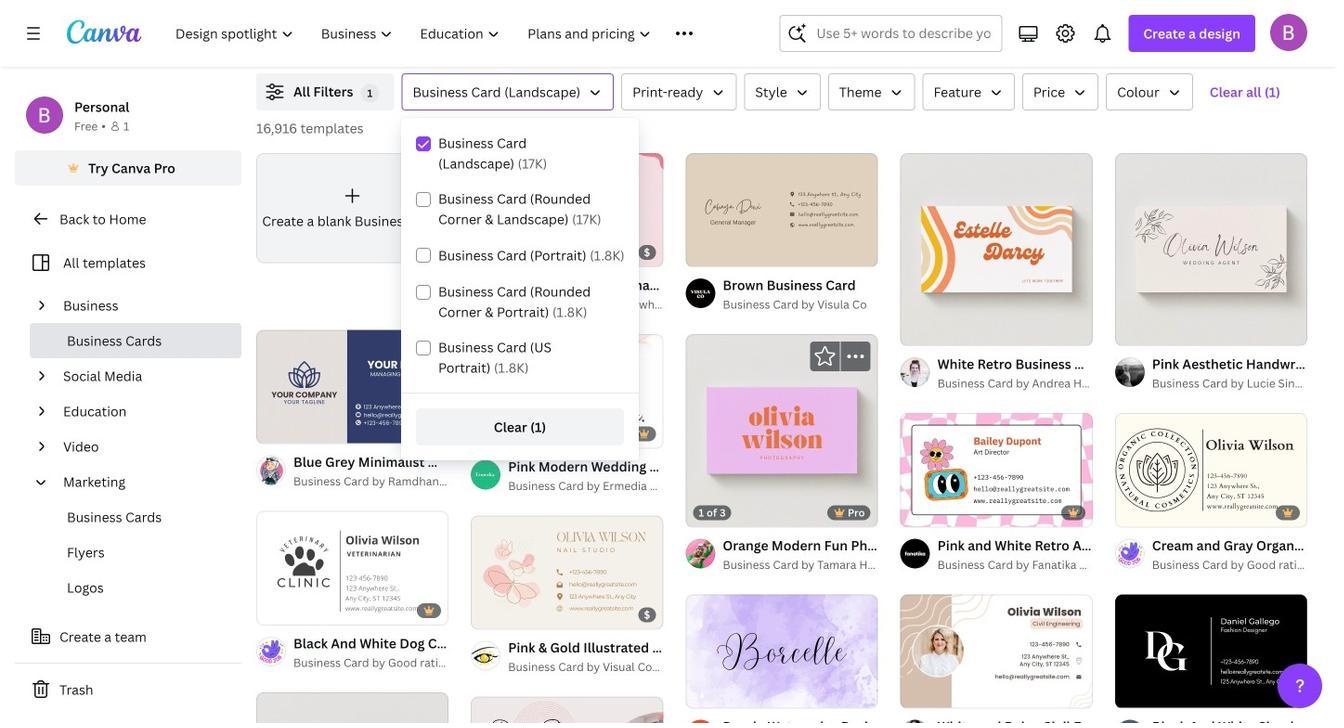 Task type: describe. For each thing, give the bounding box(es) containing it.
purple watercolor business card image
[[686, 595, 878, 708]]

pink and white retro art director business card image
[[900, 413, 1093, 527]]

brown  business card image
[[686, 153, 878, 267]]

white and beige civil engineering minimalist business card image
[[900, 595, 1093, 708]]

pink feminine beautiful business women photo salon nail art hair dresser jewelry business cards image
[[471, 697, 663, 723]]

cream and gray organic natural cosmetics single-side business card image
[[1115, 413, 1307, 527]]

pink and black minimal personalised business card image
[[471, 153, 663, 267]]

pink & gold illustrated watercolor butterflies nail studio business card image
[[471, 516, 663, 629]]

1 filter options selected element
[[361, 84, 379, 102]]

lilac purple colorful neon bright bold cheerful brand business card image
[[256, 693, 449, 723]]

pink modern wedding organizer business card image
[[471, 335, 663, 448]]



Task type: vqa. For each thing, say whether or not it's contained in the screenshot.
attention
no



Task type: locate. For each thing, give the bounding box(es) containing it.
black and white simple personal business card image
[[1115, 595, 1307, 708]]

blue grey minimalist modern business card image
[[256, 330, 449, 443]]

None search field
[[779, 15, 1002, 52]]

pink aesthetic handwritten wedding agent business card image
[[1115, 153, 1307, 346]]

top level navigation element
[[163, 15, 735, 52], [163, 15, 735, 52]]

create a blank business card element
[[256, 153, 449, 263]]

black and white dog cat veterinary clinic veterinarian single-side business card image
[[256, 511, 449, 625]]

white retro business card image
[[900, 153, 1093, 346]]

bob builder image
[[1270, 14, 1307, 51]]

Search search field
[[816, 16, 990, 51]]



